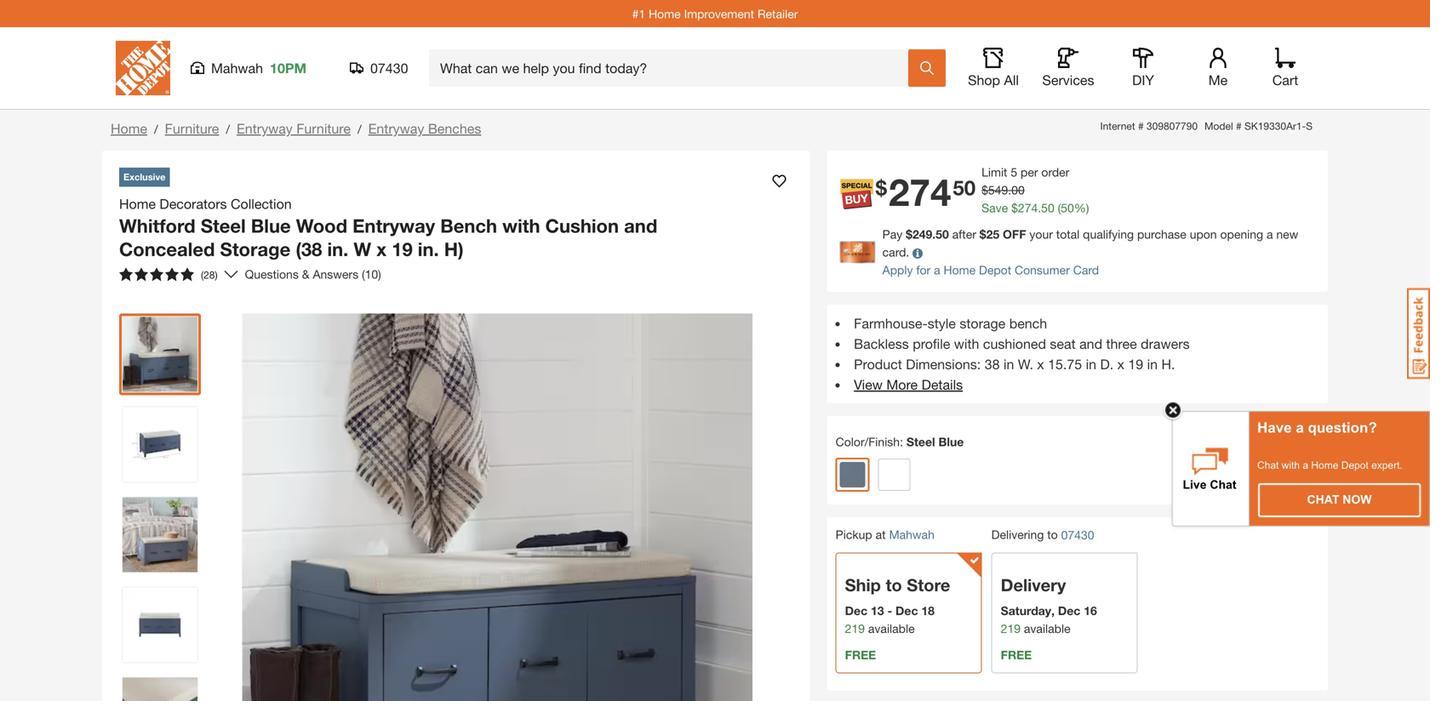 Task type: describe. For each thing, give the bounding box(es) containing it.
your
[[1030, 227, 1053, 241]]

(28) button
[[112, 261, 224, 288]]

-
[[888, 604, 892, 618]]

diy button
[[1116, 48, 1171, 89]]

available inside the ship to store dec 13 - dec 18 219 available
[[868, 622, 915, 636]]

1 in. from the left
[[327, 238, 349, 261]]

What can we help you find today? search field
[[440, 50, 908, 86]]

x for w.
[[1037, 356, 1044, 373]]

card.
[[883, 245, 910, 259]]

details
[[922, 377, 963, 393]]

internet # 309807790 model # sk19330ar1-s
[[1101, 120, 1313, 132]]

steel blue home decorators collection dining benches sk19330ar1 s a0.3 image
[[123, 588, 198, 663]]

with inside "farmhouse-style storage bench backless profile with cushioned seat and three drawers product dimensions: 38 in w. x 15.75 in d. x 19 in h. view more details"
[[954, 336, 980, 352]]

1 horizontal spatial 50
[[1041, 201, 1055, 215]]

home up chat
[[1312, 460, 1339, 471]]

5
[[1011, 165, 1018, 179]]

pay $ 249.50 after $ 25 off
[[883, 227, 1026, 241]]

10pm
[[270, 60, 307, 76]]

cushion
[[546, 215, 619, 237]]

style
[[928, 315, 956, 332]]

3 in from the left
[[1147, 356, 1158, 373]]

order
[[1042, 165, 1070, 179]]

2 furniture from the left
[[297, 120, 351, 137]]

view
[[854, 377, 883, 393]]

:
[[900, 435, 903, 449]]

309807790
[[1147, 120, 1198, 132]]

home up exclusive
[[111, 120, 147, 137]]

storage
[[220, 238, 291, 261]]

274 inside limit 5 per order $ 549 . 00 save $ 274 . 50 ( 50 %)
[[1018, 201, 1038, 215]]

38
[[985, 356, 1000, 373]]

219 inside the ship to store dec 13 - dec 18 219 available
[[845, 622, 865, 636]]

all
[[1004, 72, 1019, 88]]

services button
[[1041, 48, 1096, 89]]

549
[[988, 183, 1008, 197]]

1 vertical spatial mahwah
[[889, 528, 935, 542]]

purchase
[[1138, 227, 1187, 241]]

steel blue home decorators collection dining benches sk19330ar1 s 1d.4 image
[[123, 678, 198, 702]]

entryway for wood
[[353, 215, 435, 237]]

more
[[887, 377, 918, 393]]

me
[[1209, 72, 1228, 88]]

me button
[[1191, 48, 1246, 89]]

16
[[1084, 604, 1097, 618]]

per
[[1021, 165, 1038, 179]]

home / furniture / entryway furniture / entryway benches
[[111, 120, 481, 137]]

delivery
[[1001, 575, 1066, 595]]

$ right after on the top right
[[980, 227, 986, 241]]

h.
[[1162, 356, 1175, 373]]

2 dec from the left
[[896, 604, 918, 618]]

19 inside home decorators collection whitford steel blue wood entryway bench with cushion and concealed storage (38 in. w x 19 in. h)
[[392, 238, 413, 261]]

steel blue home decorators collection dining benches sk19330ar1 s 64.0 image
[[123, 317, 198, 392]]

benches
[[428, 120, 481, 137]]

h)
[[444, 238, 464, 261]]

chat
[[1307, 493, 1340, 507]]

internet
[[1101, 120, 1136, 132]]

dec inside delivery saturday, dec 16 219 available
[[1058, 604, 1081, 618]]

2 in. from the left
[[418, 238, 439, 261]]

diy
[[1133, 72, 1154, 88]]

5 stars image
[[119, 268, 194, 281]]

new
[[1277, 227, 1299, 241]]

apply
[[883, 263, 913, 277]]

1 furniture from the left
[[165, 120, 219, 137]]

farmhouse-style storage bench backless profile with cushioned seat and three drawers product dimensions: 38 in w. x 15.75 in d. x 19 in h. view more details
[[854, 315, 1190, 393]]

$ 274 50
[[876, 169, 976, 214]]

card
[[1073, 263, 1099, 277]]

decorators
[[160, 196, 227, 212]]

home link
[[111, 120, 147, 137]]

25
[[986, 227, 1000, 241]]

2 vertical spatial with
[[1282, 460, 1300, 471]]

furniture link
[[165, 120, 219, 137]]

improvement
[[684, 7, 754, 21]]

2 in from the left
[[1086, 356, 1097, 373]]

after
[[952, 227, 977, 241]]

the home depot logo image
[[116, 41, 170, 95]]

question?
[[1308, 420, 1377, 436]]

free for to
[[845, 648, 876, 662]]

1 / from the left
[[154, 122, 158, 136]]

off
[[1003, 227, 1026, 241]]

a right for
[[934, 263, 941, 277]]

&
[[302, 267, 310, 281]]

18
[[922, 604, 935, 618]]

have a question?
[[1258, 420, 1377, 436]]

home decorators collection link
[[119, 194, 299, 214]]

(28)
[[201, 269, 218, 281]]

exclusive
[[123, 172, 166, 183]]

delivering to 07430
[[992, 528, 1095, 542]]

07430 button
[[350, 60, 409, 77]]

questions & answers (10)
[[245, 267, 381, 281]]

entryway furniture link
[[237, 120, 351, 137]]

profile
[[913, 336, 951, 352]]

backless
[[854, 336, 909, 352]]

limit
[[982, 165, 1008, 179]]

#1 home improvement retailer
[[632, 7, 798, 21]]

to for 07430
[[1048, 528, 1058, 542]]

opening
[[1221, 227, 1264, 241]]

$ down limit
[[982, 183, 988, 197]]

services
[[1043, 72, 1095, 88]]

upon
[[1190, 227, 1217, 241]]

1 in from the left
[[1004, 356, 1014, 373]]



Task type: locate. For each thing, give the bounding box(es) containing it.
1 horizontal spatial with
[[954, 336, 980, 352]]

2 horizontal spatial dec
[[1058, 604, 1081, 618]]

1 horizontal spatial in
[[1086, 356, 1097, 373]]

delivering
[[992, 528, 1044, 542]]

available down -
[[868, 622, 915, 636]]

three
[[1106, 336, 1137, 352]]

0 horizontal spatial dec
[[845, 604, 868, 618]]

free
[[845, 648, 876, 662], [1001, 648, 1032, 662]]

a inside the your total qualifying purchase upon opening a new card.
[[1267, 227, 1273, 241]]

and
[[624, 215, 658, 237], [1080, 336, 1103, 352]]

x right d.
[[1118, 356, 1125, 373]]

blue down collection
[[251, 215, 291, 237]]

free down saturday,
[[1001, 648, 1032, 662]]

expert.
[[1372, 460, 1403, 471]]

answers
[[313, 267, 359, 281]]

. down 5
[[1008, 183, 1012, 197]]

mahwah left 10pm
[[211, 60, 263, 76]]

total
[[1056, 227, 1080, 241]]

$ right pay
[[906, 227, 913, 241]]

home down after on the top right
[[944, 263, 976, 277]]

cart
[[1273, 72, 1299, 88]]

0 horizontal spatial available
[[868, 622, 915, 636]]

store
[[907, 575, 951, 595]]

drawers
[[1141, 336, 1190, 352]]

entryway benches link
[[368, 120, 481, 137]]

retailer
[[758, 7, 798, 21]]

consumer
[[1015, 263, 1070, 277]]

home inside home decorators collection whitford steel blue wood entryway bench with cushion and concealed storage (38 in. w x 19 in. h)
[[119, 196, 156, 212]]

in.
[[327, 238, 349, 261], [418, 238, 439, 261]]

07430 up entryway benches link
[[370, 60, 408, 76]]

1 vertical spatial with
[[954, 336, 980, 352]]

to
[[1048, 528, 1058, 542], [886, 575, 902, 595]]

274 up 249.50
[[889, 169, 951, 214]]

entryway inside home decorators collection whitford steel blue wood entryway bench with cushion and concealed storage (38 in. w x 19 in. h)
[[353, 215, 435, 237]]

a left 'new'
[[1267, 227, 1273, 241]]

in. left w
[[327, 238, 349, 261]]

07430 inside button
[[370, 60, 408, 76]]

chat
[[1258, 460, 1279, 471]]

%)
[[1074, 201, 1089, 215]]

depot for consumer
[[979, 263, 1012, 277]]

#
[[1138, 120, 1144, 132], [1236, 120, 1242, 132]]

apply for a home depot consumer card
[[883, 263, 1099, 277]]

depot
[[979, 263, 1012, 277], [1342, 460, 1369, 471]]

free down 13
[[845, 648, 876, 662]]

depot left expert.
[[1342, 460, 1369, 471]]

color/finish : steel blue
[[836, 435, 964, 449]]

1 vertical spatial steel
[[907, 435, 935, 449]]

0 vertical spatial with
[[503, 215, 540, 237]]

shop all
[[968, 72, 1019, 88]]

0 vertical spatial to
[[1048, 528, 1058, 542]]

1 free from the left
[[845, 648, 876, 662]]

/
[[154, 122, 158, 136], [226, 122, 230, 136], [358, 122, 362, 136]]

with down storage
[[954, 336, 980, 352]]

0 horizontal spatial 274
[[889, 169, 951, 214]]

1 219 from the left
[[845, 622, 865, 636]]

19 down three
[[1128, 356, 1144, 373]]

available
[[868, 622, 915, 636], [1024, 622, 1071, 636]]

blue right :
[[939, 435, 964, 449]]

2 horizontal spatial 50
[[1061, 201, 1074, 215]]

274
[[889, 169, 951, 214], [1018, 201, 1038, 215]]

07430 right delivering
[[1061, 528, 1095, 542]]

furniture right home link
[[165, 120, 219, 137]]

/ right furniture link
[[226, 122, 230, 136]]

collection
[[231, 196, 292, 212]]

1 horizontal spatial blue
[[939, 435, 964, 449]]

limit 5 per order $ 549 . 00 save $ 274 . 50 ( 50 %)
[[982, 165, 1089, 215]]

# right internet
[[1138, 120, 1144, 132]]

depot down 25
[[979, 263, 1012, 277]]

1 # from the left
[[1138, 120, 1144, 132]]

home
[[649, 7, 681, 21], [111, 120, 147, 137], [119, 196, 156, 212], [944, 263, 976, 277], [1312, 460, 1339, 471]]

mahwah button
[[889, 528, 935, 542]]

1 dec from the left
[[845, 604, 868, 618]]

0 horizontal spatial 07430
[[370, 60, 408, 76]]

at
[[876, 528, 886, 542]]

07430
[[370, 60, 408, 76], [1061, 528, 1095, 542]]

with right bench
[[503, 215, 540, 237]]

in left d.
[[1086, 356, 1097, 373]]

available inside delivery saturday, dec 16 219 available
[[1024, 622, 1071, 636]]

storage
[[960, 315, 1006, 332]]

50 inside $ 274 50
[[953, 175, 976, 200]]

steel down home decorators collection link
[[201, 215, 246, 237]]

have
[[1258, 420, 1292, 436]]

free for saturday,
[[1001, 648, 1032, 662]]

1 horizontal spatial to
[[1048, 528, 1058, 542]]

x for w
[[377, 238, 387, 261]]

$
[[876, 175, 887, 200], [982, 183, 988, 197], [1012, 201, 1018, 215], [906, 227, 913, 241], [980, 227, 986, 241]]

dimensions:
[[906, 356, 981, 373]]

1 vertical spatial depot
[[1342, 460, 1369, 471]]

0 horizontal spatial .
[[1008, 183, 1012, 197]]

50 left limit
[[953, 175, 976, 200]]

1 vertical spatial to
[[886, 575, 902, 595]]

seat
[[1050, 336, 1076, 352]]

1 horizontal spatial in.
[[418, 238, 439, 261]]

entryway left benches
[[368, 120, 424, 137]]

w
[[354, 238, 371, 261]]

0 horizontal spatial free
[[845, 648, 876, 662]]

1 horizontal spatial .
[[1038, 201, 1041, 215]]

shop all button
[[966, 48, 1021, 89]]

entryway for /
[[368, 120, 424, 137]]

ship to store dec 13 - dec 18 219 available
[[845, 575, 951, 636]]

depot for expert.
[[1342, 460, 1369, 471]]

model
[[1205, 120, 1233, 132]]

steel blue image
[[840, 462, 866, 488]]

(38
[[296, 238, 322, 261]]

2 horizontal spatial /
[[358, 122, 362, 136]]

x
[[377, 238, 387, 261], [1037, 356, 1044, 373], [1118, 356, 1125, 373]]

w.
[[1018, 356, 1034, 373]]

3 dec from the left
[[1058, 604, 1081, 618]]

19 inside "farmhouse-style storage bench backless profile with cushioned seat and three drawers product dimensions: 38 in w. x 15.75 in d. x 19 in h. view more details"
[[1128, 356, 1144, 373]]

0 horizontal spatial 50
[[953, 175, 976, 200]]

219 inside delivery saturday, dec 16 219 available
[[1001, 622, 1021, 636]]

1 vertical spatial and
[[1080, 336, 1103, 352]]

and right cushion
[[624, 215, 658, 237]]

0 horizontal spatial #
[[1138, 120, 1144, 132]]

0 horizontal spatial to
[[886, 575, 902, 595]]

$ inside $ 274 50
[[876, 175, 887, 200]]

dec right -
[[896, 604, 918, 618]]

to inside delivering to 07430
[[1048, 528, 1058, 542]]

now
[[1343, 493, 1372, 507]]

50 up total
[[1061, 201, 1074, 215]]

2 219 from the left
[[1001, 622, 1021, 636]]

cushioned
[[983, 336, 1046, 352]]

/ down 07430 button
[[358, 122, 362, 136]]

pickup at mahwah
[[836, 528, 935, 542]]

apply now image
[[840, 241, 883, 264]]

in right 38
[[1004, 356, 1014, 373]]

steel blue home decorators collection dining benches sk19330ar1 s e1.1 image
[[123, 407, 198, 482]]

pickup
[[836, 528, 873, 542]]

0 horizontal spatial in
[[1004, 356, 1014, 373]]

13
[[871, 604, 884, 618]]

entryway up w
[[353, 215, 435, 237]]

2 horizontal spatial in
[[1147, 356, 1158, 373]]

info image
[[913, 249, 923, 259]]

0 vertical spatial 19
[[392, 238, 413, 261]]

for
[[916, 263, 931, 277]]

and up d.
[[1080, 336, 1103, 352]]

1 horizontal spatial and
[[1080, 336, 1103, 352]]

15.75
[[1048, 356, 1082, 373]]

$ down '00'
[[1012, 201, 1018, 215]]

2 horizontal spatial x
[[1118, 356, 1125, 373]]

1 horizontal spatial free
[[1001, 648, 1032, 662]]

0 vertical spatial depot
[[979, 263, 1012, 277]]

wood
[[296, 215, 347, 237]]

x right w
[[377, 238, 387, 261]]

dec left 13
[[845, 604, 868, 618]]

2 horizontal spatial with
[[1282, 460, 1300, 471]]

dec left 16
[[1058, 604, 1081, 618]]

07430 inside delivering to 07430
[[1061, 528, 1095, 542]]

1 horizontal spatial 19
[[1128, 356, 1144, 373]]

steel inside home decorators collection whitford steel blue wood entryway bench with cushion and concealed storage (38 in. w x 19 in. h)
[[201, 215, 246, 237]]

a right the have
[[1296, 420, 1304, 436]]

furniture down 10pm
[[297, 120, 351, 137]]

x right w.
[[1037, 356, 1044, 373]]

1 horizontal spatial dec
[[896, 604, 918, 618]]

entryway down mahwah 10pm
[[237, 120, 293, 137]]

d.
[[1100, 356, 1114, 373]]

1 horizontal spatial steel
[[907, 435, 935, 449]]

product
[[854, 356, 902, 373]]

(
[[1058, 201, 1061, 215]]

1 vertical spatial 07430
[[1061, 528, 1095, 542]]

0 vertical spatial steel
[[201, 215, 246, 237]]

to left the 07430 link
[[1048, 528, 1058, 542]]

a
[[1267, 227, 1273, 241], [934, 263, 941, 277], [1296, 420, 1304, 436], [1303, 460, 1309, 471]]

. left (
[[1038, 201, 1041, 215]]

.
[[1008, 183, 1012, 197], [1038, 201, 1041, 215]]

with right chat
[[1282, 460, 1300, 471]]

1 horizontal spatial furniture
[[297, 120, 351, 137]]

with inside home decorators collection whitford steel blue wood entryway bench with cushion and concealed storage (38 in. w x 19 in. h)
[[503, 215, 540, 237]]

1 horizontal spatial x
[[1037, 356, 1044, 373]]

bench
[[1010, 315, 1047, 332]]

$ up pay
[[876, 175, 887, 200]]

apply for a home depot consumer card link
[[883, 263, 1099, 277]]

50 left (
[[1041, 201, 1055, 215]]

/ right home link
[[154, 122, 158, 136]]

1 horizontal spatial 219
[[1001, 622, 1021, 636]]

in. left h)
[[418, 238, 439, 261]]

0 horizontal spatial in.
[[327, 238, 349, 261]]

to inside the ship to store dec 13 - dec 18 219 available
[[886, 575, 902, 595]]

furniture
[[165, 120, 219, 137], [297, 120, 351, 137]]

0 vertical spatial blue
[[251, 215, 291, 237]]

0 vertical spatial and
[[624, 215, 658, 237]]

feedback link image
[[1407, 288, 1430, 380]]

07430 link
[[1061, 527, 1095, 544]]

1 available from the left
[[868, 622, 915, 636]]

2 / from the left
[[226, 122, 230, 136]]

save
[[982, 201, 1008, 215]]

ship
[[845, 575, 881, 595]]

1 horizontal spatial #
[[1236, 120, 1242, 132]]

2 # from the left
[[1236, 120, 1242, 132]]

farmhouse-
[[854, 315, 928, 332]]

entryway
[[237, 120, 293, 137], [368, 120, 424, 137], [353, 215, 435, 237]]

mahwah right at at the right
[[889, 528, 935, 542]]

0 horizontal spatial depot
[[979, 263, 1012, 277]]

0 horizontal spatial with
[[503, 215, 540, 237]]

0 horizontal spatial 19
[[392, 238, 413, 261]]

s
[[1306, 120, 1313, 132]]

0 horizontal spatial 219
[[845, 622, 865, 636]]

0 horizontal spatial mahwah
[[211, 60, 263, 76]]

chat now
[[1307, 493, 1372, 507]]

219 down saturday,
[[1001, 622, 1021, 636]]

0 vertical spatial .
[[1008, 183, 1012, 197]]

delivery saturday, dec 16 219 available
[[1001, 575, 1097, 636]]

0 horizontal spatial steel
[[201, 215, 246, 237]]

1 vertical spatial .
[[1038, 201, 1041, 215]]

blue inside home decorators collection whitford steel blue wood entryway bench with cushion and concealed storage (38 in. w x 19 in. h)
[[251, 215, 291, 237]]

steel blue home decorators collection dining benches sk19330ar1 s 40.2 image
[[123, 498, 198, 573]]

x inside home decorators collection whitford steel blue wood entryway bench with cushion and concealed storage (38 in. w x 19 in. h)
[[377, 238, 387, 261]]

saturday,
[[1001, 604, 1055, 618]]

and inside "farmhouse-style storage bench backless profile with cushioned seat and three drawers product dimensions: 38 in w. x 15.75 in d. x 19 in h. view more details"
[[1080, 336, 1103, 352]]

to for store
[[886, 575, 902, 595]]

(28) link
[[112, 261, 238, 288]]

0 horizontal spatial furniture
[[165, 120, 219, 137]]

1 horizontal spatial 07430
[[1061, 528, 1095, 542]]

and inside home decorators collection whitford steel blue wood entryway bench with cushion and concealed storage (38 in. w x 19 in. h)
[[624, 215, 658, 237]]

to up -
[[886, 575, 902, 595]]

# right model
[[1236, 120, 1242, 132]]

2 free from the left
[[1001, 648, 1032, 662]]

(10)
[[362, 267, 381, 281]]

in left h.
[[1147, 356, 1158, 373]]

0 horizontal spatial /
[[154, 122, 158, 136]]

available down saturday,
[[1024, 622, 1071, 636]]

home decorators collection whitford steel blue wood entryway bench with cushion and concealed storage (38 in. w x 19 in. h)
[[119, 196, 658, 261]]

0 vertical spatial mahwah
[[211, 60, 263, 76]]

1 vertical spatial blue
[[939, 435, 964, 449]]

1 vertical spatial 19
[[1128, 356, 1144, 373]]

1 horizontal spatial /
[[226, 122, 230, 136]]

1 horizontal spatial available
[[1024, 622, 1071, 636]]

3 / from the left
[[358, 122, 362, 136]]

chat with a home depot expert.
[[1258, 460, 1403, 471]]

0 horizontal spatial blue
[[251, 215, 291, 237]]

bench
[[440, 215, 497, 237]]

0 horizontal spatial and
[[624, 215, 658, 237]]

2 available from the left
[[1024, 622, 1071, 636]]

steel right :
[[907, 435, 935, 449]]

home down exclusive
[[119, 196, 156, 212]]

0 vertical spatial 07430
[[370, 60, 408, 76]]

1 horizontal spatial 274
[[1018, 201, 1038, 215]]

219 down ship
[[845, 622, 865, 636]]

0 horizontal spatial x
[[377, 238, 387, 261]]

1 horizontal spatial depot
[[1342, 460, 1369, 471]]

concealed
[[119, 238, 215, 261]]

1 horizontal spatial mahwah
[[889, 528, 935, 542]]

19 right w
[[392, 238, 413, 261]]

274 down '00'
[[1018, 201, 1038, 215]]

whitford
[[119, 215, 196, 237]]

a right chat
[[1303, 460, 1309, 471]]

home right #1
[[649, 7, 681, 21]]



Task type: vqa. For each thing, say whether or not it's contained in the screenshot.
an
no



